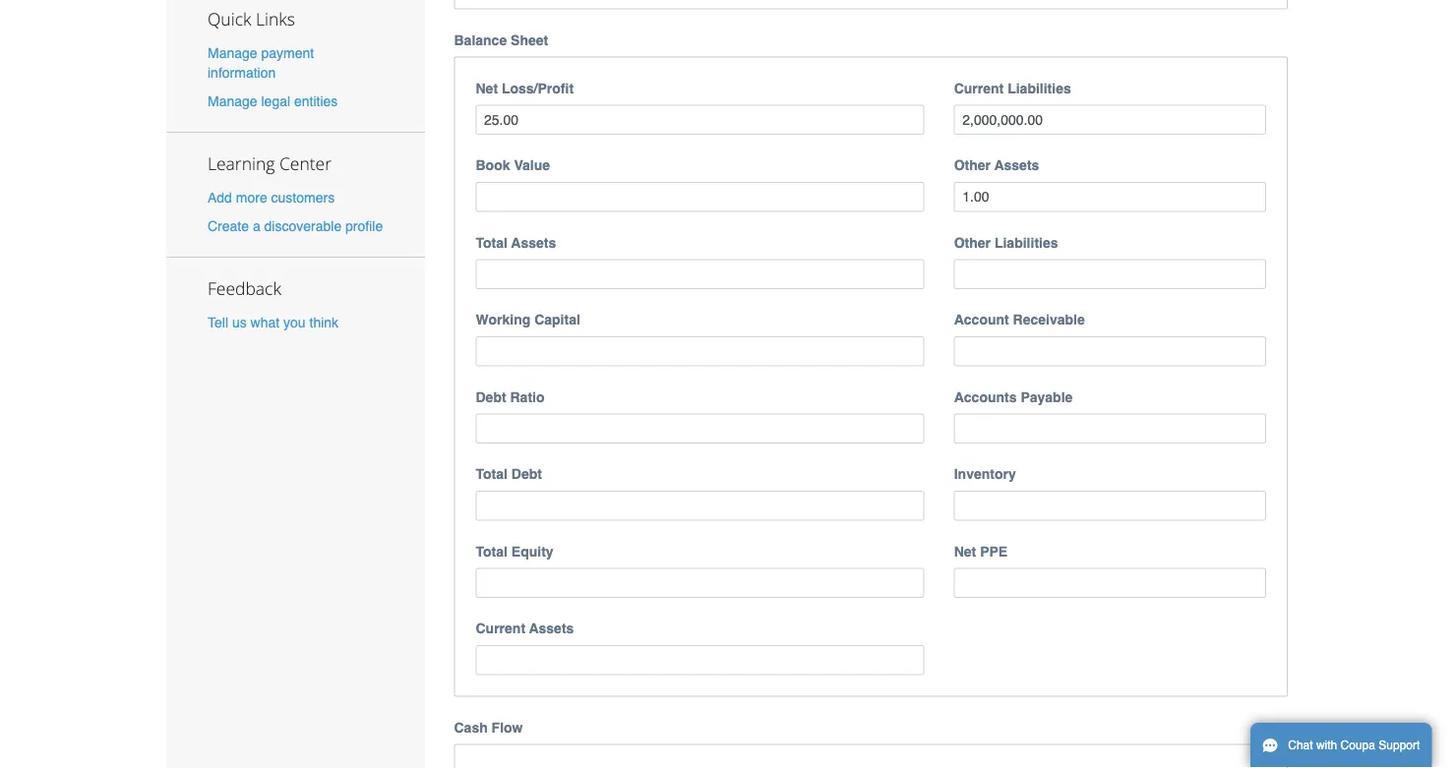 Task type: describe. For each thing, give the bounding box(es) containing it.
information
[[208, 65, 276, 80]]

net ppe
[[954, 544, 1008, 559]]

tell us what you think button
[[208, 313, 339, 333]]

Accounts Payable text field
[[954, 414, 1266, 444]]

Account Receivable text field
[[954, 336, 1266, 366]]

add more customers link
[[208, 190, 335, 206]]

discoverable
[[264, 219, 342, 234]]

manage for manage payment information
[[208, 45, 257, 61]]

Current Assets text field
[[476, 645, 925, 675]]

balance sheet
[[454, 32, 548, 48]]

total assets
[[476, 235, 556, 250]]

learning center
[[208, 152, 332, 175]]

1 horizontal spatial debt
[[511, 466, 542, 482]]

working
[[476, 312, 531, 328]]

account
[[954, 312, 1009, 328]]

other for other assets
[[954, 157, 991, 173]]

net loss/profit
[[476, 80, 574, 96]]

manage for manage legal entities
[[208, 93, 257, 109]]

learning
[[208, 152, 275, 175]]

chat
[[1288, 739, 1313, 753]]

us
[[232, 315, 247, 331]]

chat with coupa support
[[1288, 739, 1420, 753]]

current for current liabilities
[[954, 80, 1004, 96]]

quick links
[[208, 7, 295, 30]]

create
[[208, 219, 249, 234]]

payment
[[261, 45, 314, 61]]

debt ratio
[[476, 389, 545, 405]]

cash flow
[[454, 720, 523, 735]]

manage legal entities
[[208, 93, 338, 109]]

manage legal entities link
[[208, 93, 338, 109]]

manage payment information
[[208, 45, 314, 80]]

assets for current assets
[[529, 621, 574, 637]]

customers
[[271, 190, 335, 206]]

chat with coupa support button
[[1251, 723, 1432, 769]]

tell
[[208, 315, 228, 331]]

current for current assets
[[476, 621, 526, 637]]

net for net ppe
[[954, 544, 976, 559]]

net for net loss/profit
[[476, 80, 498, 96]]

Book Value text field
[[476, 182, 925, 212]]

tell us what you think
[[208, 315, 339, 331]]

Other Assets text field
[[954, 182, 1266, 212]]

0 horizontal spatial debt
[[476, 389, 506, 405]]

profile
[[345, 219, 383, 234]]

Inventory text field
[[954, 491, 1266, 521]]

what
[[250, 315, 280, 331]]

center
[[279, 152, 332, 175]]

Debt Ratio text field
[[476, 414, 925, 444]]

ratio
[[510, 389, 545, 405]]

flow
[[492, 720, 523, 735]]

other for other liabilities
[[954, 235, 991, 250]]

Net PPE text field
[[954, 568, 1266, 598]]

add more customers
[[208, 190, 335, 206]]

more
[[236, 190, 267, 206]]

Other Liabilities text field
[[954, 259, 1266, 289]]

Total Equity text field
[[476, 568, 925, 598]]

create a discoverable profile link
[[208, 219, 383, 234]]

equity
[[511, 544, 554, 559]]

book
[[476, 157, 510, 173]]

accounts payable
[[954, 389, 1073, 405]]

current assets
[[476, 621, 574, 637]]



Task type: locate. For each thing, give the bounding box(es) containing it.
current liabilities
[[954, 80, 1071, 96]]

total down book
[[476, 235, 508, 250]]

Total Debt text field
[[476, 491, 925, 521]]

assets
[[994, 157, 1039, 173], [511, 235, 556, 250], [529, 621, 574, 637]]

liabilities
[[1008, 80, 1071, 96], [995, 235, 1058, 250]]

manage inside manage payment information
[[208, 45, 257, 61]]

Working Capital text field
[[476, 336, 925, 366]]

0 horizontal spatial net
[[476, 80, 498, 96]]

account receivable
[[954, 312, 1085, 328]]

0 vertical spatial net
[[476, 80, 498, 96]]

total equity
[[476, 544, 554, 559]]

assets for other assets
[[994, 157, 1039, 173]]

3 total from the top
[[476, 544, 508, 559]]

you
[[283, 315, 306, 331]]

inventory
[[954, 466, 1016, 482]]

other
[[954, 157, 991, 173], [954, 235, 991, 250]]

1 horizontal spatial current
[[954, 80, 1004, 96]]

current down total equity
[[476, 621, 526, 637]]

other up account
[[954, 235, 991, 250]]

links
[[256, 7, 295, 30]]

working capital
[[476, 312, 580, 328]]

loss/profit
[[502, 80, 574, 96]]

accounts
[[954, 389, 1017, 405]]

total for total assets
[[476, 235, 508, 250]]

think
[[309, 315, 339, 331]]

book value
[[476, 157, 550, 173]]

assets for total assets
[[511, 235, 556, 250]]

liabilities up current liabilities 'text box'
[[1008, 80, 1071, 96]]

add
[[208, 190, 232, 206]]

manage payment information link
[[208, 45, 314, 80]]

capital
[[534, 312, 580, 328]]

1 manage from the top
[[208, 45, 257, 61]]

2 vertical spatial total
[[476, 544, 508, 559]]

liabilities for current liabilities
[[1008, 80, 1071, 96]]

other liabilities
[[954, 235, 1058, 250]]

net down balance
[[476, 80, 498, 96]]

1 vertical spatial manage
[[208, 93, 257, 109]]

0 vertical spatial liabilities
[[1008, 80, 1071, 96]]

0 horizontal spatial current
[[476, 621, 526, 637]]

payable
[[1021, 389, 1073, 405]]

Net Loss/Profit text field
[[476, 105, 925, 135]]

with
[[1317, 739, 1338, 753]]

2 vertical spatial assets
[[529, 621, 574, 637]]

feedback
[[208, 277, 281, 300]]

net
[[476, 80, 498, 96], [954, 544, 976, 559]]

1 vertical spatial total
[[476, 466, 508, 482]]

create a discoverable profile
[[208, 219, 383, 234]]

debt down ratio
[[511, 466, 542, 482]]

assets down equity
[[529, 621, 574, 637]]

receivable
[[1013, 312, 1085, 328]]

0 vertical spatial other
[[954, 157, 991, 173]]

1 vertical spatial assets
[[511, 235, 556, 250]]

Total Assets text field
[[476, 259, 925, 289]]

1 vertical spatial net
[[954, 544, 976, 559]]

total down the debt ratio
[[476, 466, 508, 482]]

2 manage from the top
[[208, 93, 257, 109]]

debt
[[476, 389, 506, 405], [511, 466, 542, 482]]

net left ppe
[[954, 544, 976, 559]]

assets down value
[[511, 235, 556, 250]]

2 other from the top
[[954, 235, 991, 250]]

1 vertical spatial current
[[476, 621, 526, 637]]

total left equity
[[476, 544, 508, 559]]

liabilities for other liabilities
[[995, 235, 1058, 250]]

2 total from the top
[[476, 466, 508, 482]]

coupa
[[1341, 739, 1376, 753]]

cash
[[454, 720, 488, 735]]

1 other from the top
[[954, 157, 991, 173]]

manage up information
[[208, 45, 257, 61]]

total for total debt
[[476, 466, 508, 482]]

other assets
[[954, 157, 1039, 173]]

Current Liabilities text field
[[954, 105, 1266, 135]]

quick
[[208, 7, 251, 30]]

0 vertical spatial manage
[[208, 45, 257, 61]]

0 vertical spatial total
[[476, 235, 508, 250]]

current up other assets
[[954, 80, 1004, 96]]

a
[[253, 219, 260, 234]]

manage
[[208, 45, 257, 61], [208, 93, 257, 109]]

0 vertical spatial current
[[954, 80, 1004, 96]]

sheet
[[511, 32, 548, 48]]

1 vertical spatial other
[[954, 235, 991, 250]]

balance
[[454, 32, 507, 48]]

current
[[954, 80, 1004, 96], [476, 621, 526, 637]]

0 vertical spatial debt
[[476, 389, 506, 405]]

support
[[1379, 739, 1420, 753]]

1 horizontal spatial net
[[954, 544, 976, 559]]

total
[[476, 235, 508, 250], [476, 466, 508, 482], [476, 544, 508, 559]]

1 vertical spatial liabilities
[[995, 235, 1058, 250]]

total debt
[[476, 466, 542, 482]]

total for total equity
[[476, 544, 508, 559]]

0 vertical spatial assets
[[994, 157, 1039, 173]]

liabilities up account receivable
[[995, 235, 1058, 250]]

manage down information
[[208, 93, 257, 109]]

ppe
[[980, 544, 1008, 559]]

assets down current liabilities
[[994, 157, 1039, 173]]

other up 'other liabilities'
[[954, 157, 991, 173]]

entities
[[294, 93, 338, 109]]

1 total from the top
[[476, 235, 508, 250]]

value
[[514, 157, 550, 173]]

legal
[[261, 93, 290, 109]]

debt left ratio
[[476, 389, 506, 405]]

1 vertical spatial debt
[[511, 466, 542, 482]]



Task type: vqa. For each thing, say whether or not it's contained in the screenshot.
text default image
no



